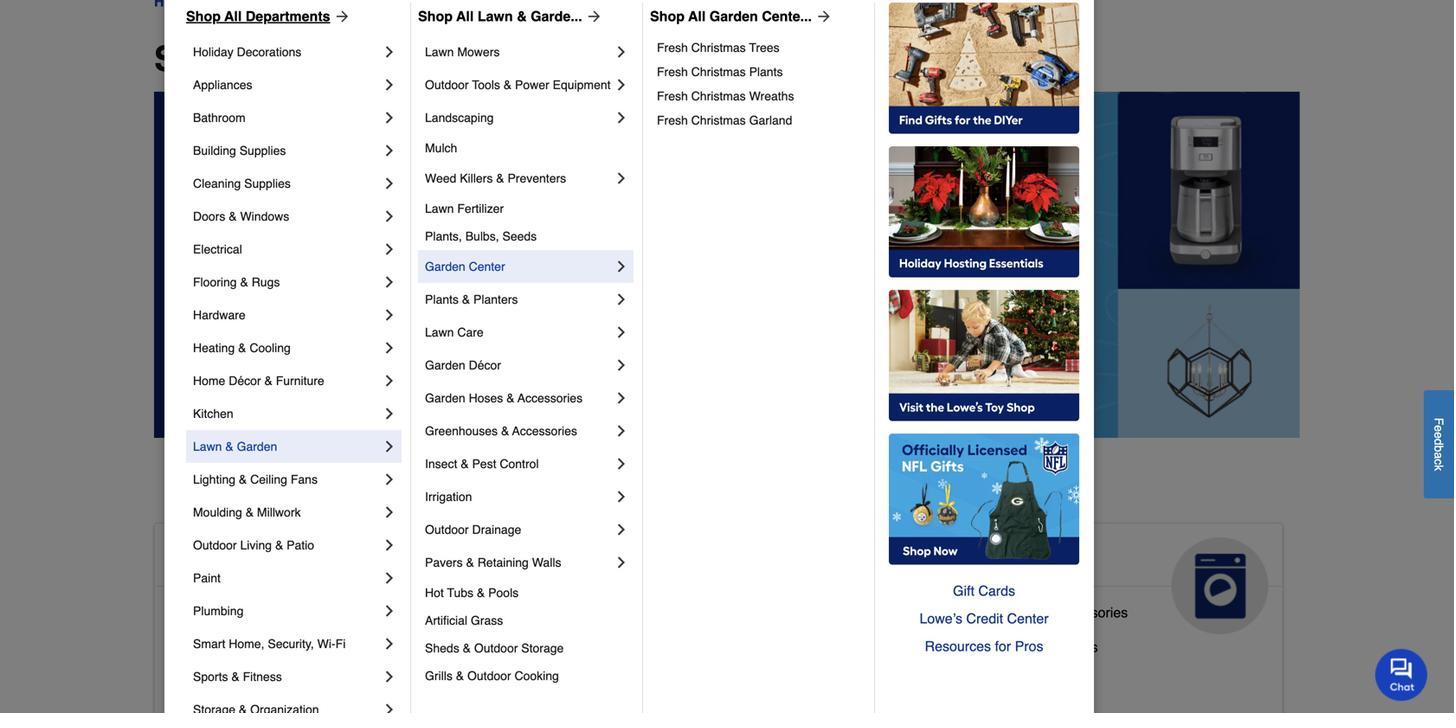 Task type: locate. For each thing, give the bounding box(es) containing it.
home,
[[229, 637, 265, 651]]

& right houses,
[[673, 667, 683, 683]]

garden décor link
[[425, 349, 613, 382]]

3 christmas from the top
[[692, 89, 746, 103]]

0 horizontal spatial furniture
[[276, 374, 325, 388]]

furniture down heating & cooling link
[[276, 374, 325, 388]]

accessible up sports
[[169, 639, 235, 655]]

lawn down kitchen
[[193, 440, 222, 454]]

garden inside garden décor link
[[425, 359, 466, 372]]

2 vertical spatial accessories
[[1054, 605, 1129, 621]]

plants,
[[425, 229, 462, 243]]

christmas for trees
[[692, 41, 746, 55]]

1 vertical spatial supplies
[[244, 177, 291, 191]]

1 vertical spatial center
[[1008, 611, 1049, 627]]

houses,
[[619, 667, 669, 683]]

accessible inside accessible entry & home link
[[169, 674, 235, 690]]

all up the holiday decorations
[[224, 8, 242, 24]]

christmas up fresh christmas plants
[[692, 41, 746, 55]]

christmas down fresh christmas wreaths
[[692, 113, 746, 127]]

garden up lighting & ceiling fans
[[237, 440, 277, 454]]

fresh for fresh christmas garland
[[657, 113, 688, 127]]

accessible down smart
[[169, 674, 235, 690]]

2 horizontal spatial shop
[[650, 8, 685, 24]]

plumbing link
[[193, 595, 381, 628]]

2 fresh from the top
[[657, 65, 688, 79]]

2 christmas from the top
[[692, 65, 746, 79]]

bathroom up building
[[193, 111, 246, 125]]

center up pros at the right of the page
[[1008, 611, 1049, 627]]

1 vertical spatial care
[[555, 572, 609, 600]]

garden for garden center
[[425, 260, 466, 274]]

flooring & rugs link
[[193, 266, 381, 299]]

0 vertical spatial bathroom
[[193, 111, 246, 125]]

décor for departments
[[229, 374, 261, 388]]

trees
[[749, 41, 780, 55]]

plants down trees
[[750, 65, 783, 79]]

lawn mowers
[[425, 45, 500, 59]]

landscaping link
[[425, 101, 613, 134]]

accessories down garden décor link
[[518, 391, 583, 405]]

garden
[[710, 8, 758, 24], [425, 260, 466, 274], [425, 359, 466, 372], [425, 391, 466, 405], [237, 440, 277, 454]]

care down plants & planters
[[458, 326, 484, 339]]

0 vertical spatial accessories
[[518, 391, 583, 405]]

garden inside garden hoses & accessories link
[[425, 391, 466, 405]]

shop up the fresh christmas trees
[[650, 8, 685, 24]]

2 accessible from the top
[[169, 605, 235, 621]]

décor down the heating & cooling
[[229, 374, 261, 388]]

shop for shop all garden cente...
[[650, 8, 685, 24]]

chat invite button image
[[1376, 649, 1429, 702]]

cleaning supplies
[[193, 177, 291, 191]]

lowe's credit center
[[920, 611, 1049, 627]]

gift cards
[[953, 583, 1016, 599]]

accessible home link
[[155, 524, 511, 635]]

0 vertical spatial décor
[[469, 359, 501, 372]]

outdoor tools & power equipment link
[[425, 68, 613, 101]]

arrow right image for shop all garden cente...
[[812, 8, 833, 25]]

f e e d b a c k
[[1433, 418, 1447, 471]]

2 vertical spatial home
[[288, 674, 325, 690]]

appliances link up chillers
[[927, 524, 1283, 635]]

arrow right image
[[330, 8, 351, 25], [812, 8, 833, 25]]

chevron right image for electrical
[[381, 241, 398, 258]]

garden inside lawn & garden link
[[237, 440, 277, 454]]

& right animal
[[642, 545, 660, 572]]

3 shop from the left
[[650, 8, 685, 24]]

shop
[[186, 8, 221, 24], [418, 8, 453, 24], [650, 8, 685, 24]]

christmas down fresh christmas plants
[[692, 89, 746, 103]]

f
[[1433, 418, 1447, 425]]

lawn mowers link
[[425, 36, 613, 68]]

chevron right image for appliances
[[381, 76, 398, 94]]

0 horizontal spatial care
[[458, 326, 484, 339]]

1 vertical spatial furniture
[[686, 667, 742, 683]]

lawn & garden
[[193, 440, 277, 454]]

garden for garden décor
[[425, 359, 466, 372]]

fresh christmas trees
[[657, 41, 780, 55]]

1 horizontal spatial plants
[[750, 65, 783, 79]]

0 vertical spatial plants
[[750, 65, 783, 79]]

fi
[[336, 637, 346, 651]]

0 horizontal spatial shop
[[186, 8, 221, 24]]

insect & pest control
[[425, 457, 539, 471]]

shop up lawn mowers
[[418, 8, 453, 24]]

furniture right houses,
[[686, 667, 742, 683]]

e up b
[[1433, 432, 1447, 439]]

appliances
[[193, 78, 252, 92], [941, 545, 1070, 572]]

officially licensed n f l gifts. shop now. image
[[889, 434, 1080, 565]]

1 shop from the left
[[186, 8, 221, 24]]

1 accessible from the top
[[169, 545, 296, 572]]

fitness
[[243, 670, 282, 684]]

kitchen
[[193, 407, 234, 421]]

outdoor down irrigation
[[425, 523, 469, 537]]

1 horizontal spatial shop
[[418, 8, 453, 24]]

arrow right image for shop all departments
[[330, 8, 351, 25]]

smart home, security, wi-fi
[[193, 637, 346, 651]]

shop inside shop all garden cente... link
[[650, 8, 685, 24]]

chevron right image for lawn mowers
[[613, 43, 630, 61]]

lighting & ceiling fans link
[[193, 463, 381, 496]]

2 shop from the left
[[418, 8, 453, 24]]

0 horizontal spatial décor
[[229, 374, 261, 388]]

& inside animal & pet care
[[642, 545, 660, 572]]

appliance parts & accessories link
[[941, 601, 1129, 636]]

beverage
[[941, 639, 1000, 655]]

0 vertical spatial pet
[[667, 545, 704, 572]]

1 vertical spatial departments
[[303, 39, 515, 79]]

chillers
[[1052, 639, 1098, 655]]

2 arrow right image from the left
[[812, 8, 833, 25]]

garden for garden hoses & accessories
[[425, 391, 466, 405]]

entry
[[239, 674, 271, 690]]

1 arrow right image from the left
[[330, 8, 351, 25]]

hardware link
[[193, 299, 381, 332]]

0 vertical spatial care
[[458, 326, 484, 339]]

chevron right image for outdoor drainage
[[613, 521, 630, 539]]

bathroom up smart home, security, wi-fi
[[239, 605, 299, 621]]

outdoor for outdoor tools & power equipment
[[425, 78, 469, 92]]

chevron right image for plants & planters
[[613, 291, 630, 308]]

4 christmas from the top
[[692, 113, 746, 127]]

chevron right image for landscaping
[[613, 109, 630, 126]]

chevron right image for greenhouses & accessories
[[613, 423, 630, 440]]

outdoor
[[425, 78, 469, 92], [425, 523, 469, 537], [193, 539, 237, 552], [474, 642, 518, 656], [468, 669, 511, 683]]

2 e from the top
[[1433, 432, 1447, 439]]

furniture
[[276, 374, 325, 388], [686, 667, 742, 683]]

find gifts for the diyer. image
[[889, 3, 1080, 134]]

2 vertical spatial supplies
[[616, 633, 669, 649]]

0 vertical spatial home
[[193, 374, 225, 388]]

1 vertical spatial appliances
[[941, 545, 1070, 572]]

all up lawn mowers
[[456, 8, 474, 24]]

garland
[[750, 113, 793, 127]]

chevron right image for smart home, security, wi-fi
[[381, 636, 398, 653]]

0 vertical spatial departments
[[246, 8, 330, 24]]

cards
[[979, 583, 1016, 599]]

departments
[[246, 8, 330, 24], [303, 39, 515, 79]]

& left ceiling
[[239, 473, 247, 487]]

garden down "plants,"
[[425, 260, 466, 274]]

décor up hoses at the left bottom
[[469, 359, 501, 372]]

accessible down moulding
[[169, 545, 296, 572]]

& right killers
[[496, 171, 504, 185]]

1 vertical spatial home
[[302, 545, 370, 572]]

lawn left 'mowers'
[[425, 45, 454, 59]]

shop up holiday
[[186, 8, 221, 24]]

1 horizontal spatial furniture
[[686, 667, 742, 683]]

& right sheds
[[463, 642, 471, 656]]

fresh up fresh christmas plants
[[657, 41, 688, 55]]

all up the fresh christmas trees
[[689, 8, 706, 24]]

chevron right image for garden center
[[613, 258, 630, 275]]

& left millwork
[[246, 506, 254, 520]]

supplies up cleaning supplies
[[240, 144, 286, 158]]

all for departments
[[224, 8, 242, 24]]

building supplies
[[193, 144, 286, 158]]

3 accessible from the top
[[169, 639, 235, 655]]

1 vertical spatial décor
[[229, 374, 261, 388]]

appliances down holiday
[[193, 78, 252, 92]]

millwork
[[257, 506, 301, 520]]

accessible up smart
[[169, 605, 235, 621]]

garden up greenhouses
[[425, 391, 466, 405]]

christmas for plants
[[692, 65, 746, 79]]

chevron right image
[[381, 43, 398, 61], [381, 76, 398, 94], [613, 170, 630, 187], [381, 175, 398, 192], [381, 208, 398, 225], [613, 291, 630, 308], [381, 307, 398, 324], [381, 339, 398, 357], [613, 390, 630, 407], [381, 405, 398, 423], [613, 423, 630, 440], [613, 456, 630, 473], [381, 471, 398, 488], [613, 488, 630, 506], [381, 570, 398, 587], [381, 603, 398, 620], [381, 636, 398, 653]]

center down bulbs,
[[469, 260, 505, 274]]

electrical link
[[193, 233, 381, 266]]

1 vertical spatial appliances link
[[927, 524, 1283, 635]]

& down 'accessible bedroom' link
[[232, 670, 240, 684]]

d
[[1433, 439, 1447, 446]]

accessible inside accessible home link
[[169, 545, 296, 572]]

accessible entry & home
[[169, 674, 325, 690]]

garden inside garden center link
[[425, 260, 466, 274]]

accessible home image
[[401, 538, 498, 635]]

christmas down the fresh christmas trees
[[692, 65, 746, 79]]

fresh for fresh christmas plants
[[657, 65, 688, 79]]

outdoor drainage
[[425, 523, 522, 537]]

& inside "link"
[[462, 293, 470, 307]]

sports
[[193, 670, 228, 684]]

departments for shop all departments
[[246, 8, 330, 24]]

equipment
[[553, 78, 611, 92]]

accessible for accessible entry & home
[[169, 674, 235, 690]]

departments up landscaping
[[303, 39, 515, 79]]

garden down lawn care
[[425, 359, 466, 372]]

1 vertical spatial plants
[[425, 293, 459, 307]]

fresh christmas garland
[[657, 113, 793, 127]]

0 horizontal spatial arrow right image
[[330, 8, 351, 25]]

3 fresh from the top
[[657, 89, 688, 103]]

lowe's credit center link
[[889, 605, 1080, 633]]

tools
[[472, 78, 500, 92]]

décor for lawn
[[469, 359, 501, 372]]

cooking
[[515, 669, 559, 683]]

0 vertical spatial supplies
[[240, 144, 286, 158]]

accessible bathroom
[[169, 605, 299, 621]]

& left the 'planters' on the left of page
[[462, 293, 470, 307]]

chevron right image for doors & windows
[[381, 208, 398, 225]]

animal & pet care link
[[541, 524, 897, 635]]

arrow right image inside shop all garden cente... link
[[812, 8, 833, 25]]

chevron right image
[[613, 43, 630, 61], [613, 76, 630, 94], [381, 109, 398, 126], [613, 109, 630, 126], [381, 142, 398, 159], [381, 241, 398, 258], [613, 258, 630, 275], [381, 274, 398, 291], [613, 324, 630, 341], [613, 357, 630, 374], [381, 372, 398, 390], [381, 438, 398, 456], [381, 504, 398, 521], [613, 521, 630, 539], [381, 537, 398, 554], [613, 554, 630, 572], [381, 669, 398, 686], [381, 701, 398, 714]]

cooling
[[250, 341, 291, 355]]

home inside home décor & furniture link
[[193, 374, 225, 388]]

appliances link down decorations
[[193, 68, 381, 101]]

lawn for lawn care
[[425, 326, 454, 339]]

heating & cooling
[[193, 341, 291, 355]]

accessible for accessible bathroom
[[169, 605, 235, 621]]

1 horizontal spatial décor
[[469, 359, 501, 372]]

outdoor down sheds & outdoor storage on the left bottom of the page
[[468, 669, 511, 683]]

1 horizontal spatial arrow right image
[[812, 8, 833, 25]]

4 fresh from the top
[[657, 113, 688, 127]]

0 horizontal spatial plants
[[425, 293, 459, 307]]

1 fresh from the top
[[657, 41, 688, 55]]

accessories up control
[[512, 424, 578, 438]]

accessible inside 'accessible bedroom' link
[[169, 639, 235, 655]]

enjoy savings year-round. no matter what you're shopping for, find what you need at a great price. image
[[154, 92, 1301, 438]]

bathroom link
[[193, 101, 381, 134]]

all for garden
[[689, 8, 706, 24]]

arrow right image up fresh christmas trees link
[[812, 8, 833, 25]]

fresh down fresh christmas plants
[[657, 89, 688, 103]]

supplies up windows
[[244, 177, 291, 191]]

4 accessible from the top
[[169, 674, 235, 690]]

shop for shop all departments
[[186, 8, 221, 24]]

care inside animal & pet care
[[555, 572, 609, 600]]

1 christmas from the top
[[692, 41, 746, 55]]

appliances up cards
[[941, 545, 1070, 572]]

1 horizontal spatial appliances link
[[927, 524, 1283, 635]]

accessible inside accessible bathroom link
[[169, 605, 235, 621]]

0 vertical spatial appliances link
[[193, 68, 381, 101]]

lawn up "plants,"
[[425, 202, 454, 216]]

e up d
[[1433, 425, 1447, 432]]

chevron right image for flooring & rugs
[[381, 274, 398, 291]]

plants up lawn care
[[425, 293, 459, 307]]

accessories for appliance parts & accessories
[[1054, 605, 1129, 621]]

pavers
[[425, 556, 463, 570]]

arrow right image inside shop all departments link
[[330, 8, 351, 25]]

arrow right image up shop all departments at the left top
[[330, 8, 351, 25]]

plants, bulbs, seeds link
[[425, 223, 630, 250]]

gift
[[953, 583, 975, 599]]

chevron right image for bathroom
[[381, 109, 398, 126]]

accessories
[[518, 391, 583, 405], [512, 424, 578, 438], [1054, 605, 1129, 621]]

1 vertical spatial accessories
[[512, 424, 578, 438]]

center
[[469, 260, 505, 274], [1008, 611, 1049, 627]]

1 horizontal spatial appliances
[[941, 545, 1070, 572]]

accessible for accessible bedroom
[[169, 639, 235, 655]]

supplies up houses,
[[616, 633, 669, 649]]

sheds & outdoor storage link
[[425, 635, 630, 662]]

chevron right image for paint
[[381, 570, 398, 587]]

fresh down fresh christmas wreaths
[[657, 113, 688, 127]]

1 vertical spatial pet
[[555, 667, 576, 683]]

outdoor down moulding
[[193, 539, 237, 552]]

building
[[193, 144, 236, 158]]

garden up the fresh christmas trees
[[710, 8, 758, 24]]

f e e d b a c k button
[[1425, 390, 1455, 499]]

visit the lowe's toy shop. image
[[889, 290, 1080, 422]]

& left the patio
[[275, 539, 283, 552]]

livestock
[[555, 633, 612, 649]]

outdoor up landscaping
[[425, 78, 469, 92]]

chevron right image for plumbing
[[381, 603, 398, 620]]

outdoor up grills & outdoor cooking
[[474, 642, 518, 656]]

garden center
[[425, 260, 505, 274]]

smart home, security, wi-fi link
[[193, 628, 381, 661]]

appliances image
[[1172, 538, 1269, 635]]

care down walls
[[555, 572, 609, 600]]

accessible
[[169, 545, 296, 572], [169, 605, 235, 621], [169, 639, 235, 655], [169, 674, 235, 690]]

departments up holiday decorations "link"
[[246, 8, 330, 24]]

chevron right image for irrigation
[[613, 488, 630, 506]]

chevron right image for outdoor living & patio
[[381, 537, 398, 554]]

1 horizontal spatial pet
[[667, 545, 704, 572]]

holiday hosting essentials. image
[[889, 146, 1080, 278]]

weed killers & preventers
[[425, 171, 566, 185]]

shop inside shop all lawn & garde... link
[[418, 8, 453, 24]]

lawn for lawn mowers
[[425, 45, 454, 59]]

heating & cooling link
[[193, 332, 381, 365]]

doors & windows
[[193, 210, 289, 223]]

gift cards link
[[889, 578, 1080, 605]]

control
[[500, 457, 539, 471]]

décor
[[469, 359, 501, 372], [229, 374, 261, 388]]

outdoor for outdoor living & patio
[[193, 539, 237, 552]]

garden center link
[[425, 250, 613, 283]]

1 horizontal spatial care
[[555, 572, 609, 600]]

lighting & ceiling fans
[[193, 473, 318, 487]]

resources
[[925, 639, 992, 655]]

cente...
[[762, 8, 812, 24]]

0 vertical spatial appliances
[[193, 78, 252, 92]]

lighting
[[193, 473, 236, 487]]

accessories up chillers
[[1054, 605, 1129, 621]]

home
[[193, 374, 225, 388], [302, 545, 370, 572], [288, 674, 325, 690]]

fresh down the fresh christmas trees
[[657, 65, 688, 79]]

0 vertical spatial center
[[469, 260, 505, 274]]

shop inside shop all departments link
[[186, 8, 221, 24]]

mowers
[[458, 45, 500, 59]]

& right tubs
[[477, 586, 485, 600]]

lawn up garden décor at the left bottom of page
[[425, 326, 454, 339]]

pet
[[667, 545, 704, 572], [555, 667, 576, 683]]

departments for shop all departments
[[303, 39, 515, 79]]



Task type: describe. For each thing, give the bounding box(es) containing it.
tubs
[[447, 586, 474, 600]]

parts
[[1005, 605, 1038, 621]]

chevron right image for lighting & ceiling fans
[[381, 471, 398, 488]]

mulch link
[[425, 134, 630, 162]]

& up lighting
[[225, 440, 234, 454]]

flooring
[[193, 275, 237, 289]]

lawn care link
[[425, 316, 613, 349]]

chevron right image for holiday decorations
[[381, 43, 398, 61]]

shop all departments
[[186, 8, 330, 24]]

chevron right image for home décor & furniture
[[381, 372, 398, 390]]

livestock supplies link
[[555, 629, 669, 663]]

lawn & garden link
[[193, 430, 381, 463]]

chevron right image for lawn care
[[613, 324, 630, 341]]

beds,
[[579, 667, 615, 683]]

greenhouses
[[425, 424, 498, 438]]

chevron right image for garden décor
[[613, 357, 630, 374]]

plants inside "link"
[[425, 293, 459, 307]]

0 horizontal spatial center
[[469, 260, 505, 274]]

pest
[[472, 457, 497, 471]]

& right tools
[[504, 78, 512, 92]]

pavers & retaining walls link
[[425, 546, 613, 579]]

hot tubs & pools
[[425, 586, 519, 600]]

pet beds, houses, & furniture link
[[555, 663, 742, 698]]

outdoor for outdoor drainage
[[425, 523, 469, 537]]

chevron right image for lawn & garden
[[381, 438, 398, 456]]

cleaning
[[193, 177, 241, 191]]

supplies for building supplies
[[240, 144, 286, 158]]

1 vertical spatial bathroom
[[239, 605, 299, 621]]

chevron right image for insect & pest control
[[613, 456, 630, 473]]

home décor & furniture link
[[193, 365, 381, 397]]

0 horizontal spatial pet
[[555, 667, 576, 683]]

accessible for accessible home
[[169, 545, 296, 572]]

k
[[1433, 465, 1447, 471]]

1 horizontal spatial center
[[1008, 611, 1049, 627]]

fresh christmas plants
[[657, 65, 783, 79]]

& left garde...
[[517, 8, 527, 24]]

accessible bedroom
[[169, 639, 295, 655]]

accessories for garden hoses & accessories
[[518, 391, 583, 405]]

chevron right image for building supplies
[[381, 142, 398, 159]]

appliance
[[941, 605, 1001, 621]]

fresh christmas wreaths
[[657, 89, 795, 103]]

chevron right image for heating & cooling
[[381, 339, 398, 357]]

all down shop all departments link
[[250, 39, 293, 79]]

lawn for lawn & garden
[[193, 440, 222, 454]]

sheds & outdoor storage
[[425, 642, 564, 656]]

pros
[[1015, 639, 1044, 655]]

0 vertical spatial furniture
[[276, 374, 325, 388]]

wi-
[[318, 637, 336, 651]]

lawn fertilizer
[[425, 202, 504, 216]]

holiday decorations
[[193, 45, 302, 59]]

& right entry
[[275, 674, 284, 690]]

& right "pavers"
[[466, 556, 474, 570]]

garden inside shop all garden cente... link
[[710, 8, 758, 24]]

garde...
[[531, 8, 583, 24]]

shop all departments
[[154, 39, 515, 79]]

& right parts at the right bottom of the page
[[1041, 605, 1051, 621]]

fresh for fresh christmas wreaths
[[657, 89, 688, 103]]

supplies for livestock supplies
[[616, 633, 669, 649]]

pavers & retaining walls
[[425, 556, 562, 570]]

pet beds, houses, & furniture
[[555, 667, 742, 683]]

security,
[[268, 637, 314, 651]]

killers
[[460, 171, 493, 185]]

storage
[[522, 642, 564, 656]]

building supplies link
[[193, 134, 381, 167]]

chevron right image for cleaning supplies
[[381, 175, 398, 192]]

animal
[[555, 545, 636, 572]]

chevron right image for moulding & millwork
[[381, 504, 398, 521]]

shop all garden cente...
[[650, 8, 812, 24]]

& left pest
[[461, 457, 469, 471]]

holiday
[[193, 45, 234, 59]]

sports & fitness
[[193, 670, 282, 684]]

fresh for fresh christmas trees
[[657, 41, 688, 55]]

cleaning supplies link
[[193, 167, 381, 200]]

& left cooling
[[238, 341, 246, 355]]

lowe's
[[920, 611, 963, 627]]

artificial grass link
[[425, 607, 630, 635]]

0 horizontal spatial appliances
[[193, 78, 252, 92]]

shop for shop all lawn & garde...
[[418, 8, 453, 24]]

chevron right image for garden hoses & accessories
[[613, 390, 630, 407]]

& right the doors
[[229, 210, 237, 223]]

walls
[[532, 556, 562, 570]]

chevron right image for sports & fitness
[[381, 669, 398, 686]]

lawn for lawn fertilizer
[[425, 202, 454, 216]]

animal & pet care image
[[786, 538, 883, 635]]

weed
[[425, 171, 457, 185]]

chevron right image for pavers & retaining walls
[[613, 554, 630, 572]]

lawn up 'mowers'
[[478, 8, 513, 24]]

home inside accessible home link
[[302, 545, 370, 572]]

hardware
[[193, 308, 246, 322]]

planters
[[474, 293, 518, 307]]

shop all lawn & garde...
[[418, 8, 583, 24]]

home inside accessible entry & home link
[[288, 674, 325, 690]]

mulch
[[425, 141, 458, 155]]

& down 'garden hoses & accessories'
[[501, 424, 509, 438]]

christmas for wreaths
[[692, 89, 746, 103]]

accessible entry & home link
[[169, 670, 325, 705]]

power
[[515, 78, 550, 92]]

flooring & rugs
[[193, 275, 280, 289]]

& inside 'link'
[[239, 473, 247, 487]]

garden hoses & accessories link
[[425, 382, 613, 415]]

accessible home
[[169, 545, 370, 572]]

beverage & wine chillers
[[941, 639, 1098, 655]]

chevron right image for kitchen
[[381, 405, 398, 423]]

resources for pros
[[925, 639, 1044, 655]]

moulding & millwork link
[[193, 496, 381, 529]]

pet inside animal & pet care
[[667, 545, 704, 572]]

doors
[[193, 210, 225, 223]]

0 horizontal spatial appliances link
[[193, 68, 381, 101]]

drainage
[[472, 523, 522, 537]]

irrigation link
[[425, 481, 613, 514]]

christmas for garland
[[692, 113, 746, 127]]

beverage & wine chillers link
[[941, 636, 1098, 670]]

plants & planters link
[[425, 283, 613, 316]]

heating
[[193, 341, 235, 355]]

shop all departments link
[[186, 6, 351, 27]]

chevron right image for hardware
[[381, 307, 398, 324]]

seeds
[[503, 229, 537, 243]]

paint
[[193, 572, 221, 585]]

greenhouses & accessories
[[425, 424, 578, 438]]

hoses
[[469, 391, 503, 405]]

grass
[[471, 614, 503, 628]]

chevron right image for outdoor tools & power equipment
[[613, 76, 630, 94]]

& right grills
[[456, 669, 464, 683]]

garden décor
[[425, 359, 501, 372]]

& right hoses at the left bottom
[[507, 391, 515, 405]]

& left pros at the right of the page
[[1004, 639, 1013, 655]]

& down cooling
[[265, 374, 273, 388]]

insect & pest control link
[[425, 448, 613, 481]]

windows
[[240, 210, 289, 223]]

all for lawn
[[456, 8, 474, 24]]

livestock supplies
[[555, 633, 669, 649]]

supplies for cleaning supplies
[[244, 177, 291, 191]]

1 e from the top
[[1433, 425, 1447, 432]]

holiday decorations link
[[193, 36, 381, 68]]

greenhouses & accessories link
[[425, 415, 613, 448]]

grills & outdoor cooking
[[425, 669, 559, 683]]

insect
[[425, 457, 458, 471]]

& left rugs at the left
[[240, 275, 248, 289]]

plumbing
[[193, 604, 244, 618]]

chevron right image for weed killers & preventers
[[613, 170, 630, 187]]

arrow right image
[[583, 8, 603, 25]]



Task type: vqa. For each thing, say whether or not it's contained in the screenshot.
"Polished" to the right
no



